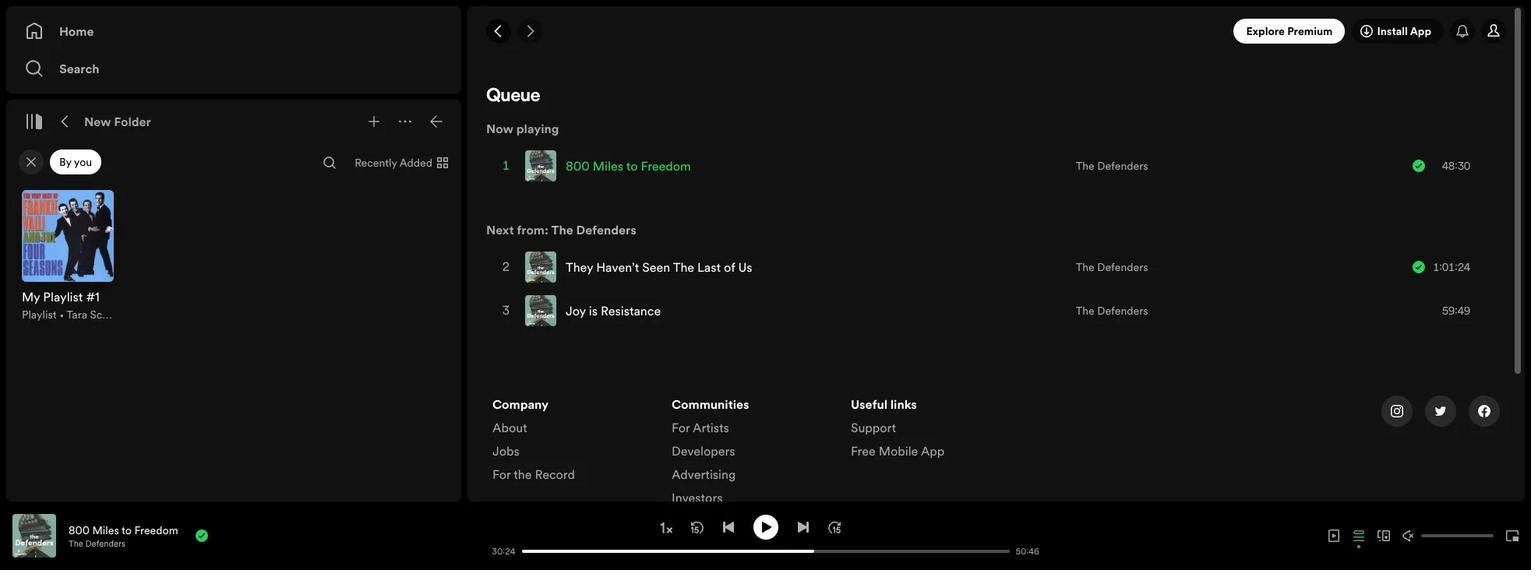 Task type: vqa. For each thing, say whether or not it's contained in the screenshot.
The Trooper (2015 Remaster) image
no



Task type: describe. For each thing, give the bounding box(es) containing it.
what's new image
[[1457, 25, 1469, 37]]

none search field inside the main element
[[317, 150, 342, 175]]

miles for 800 miles to freedom
[[593, 157, 624, 175]]

for inside company about jobs for the record
[[493, 466, 511, 483]]

new
[[84, 113, 111, 130]]

go forward image
[[524, 25, 536, 37]]

install app
[[1378, 23, 1432, 39]]

investors link
[[672, 489, 723, 513]]

next
[[486, 221, 514, 239]]

explore premium button
[[1234, 19, 1346, 44]]

by
[[59, 154, 71, 170]]

haven't
[[596, 259, 639, 276]]

of
[[724, 259, 735, 276]]

for the record link
[[493, 466, 575, 489]]

list containing communities
[[672, 396, 832, 530]]

playlist •
[[22, 307, 67, 323]]

by you
[[59, 154, 92, 170]]

app inside top bar and user menu element
[[1411, 23, 1432, 39]]

communities
[[672, 396, 749, 413]]

800 for 800 miles to freedom
[[566, 157, 590, 175]]

now playing
[[486, 120, 559, 137]]

queue
[[486, 87, 541, 106]]

volume off image
[[1403, 530, 1415, 542]]

the
[[514, 466, 532, 483]]

spotify – play queue element
[[468, 87, 1525, 571]]

explore premium
[[1247, 23, 1333, 39]]

explore
[[1247, 23, 1285, 39]]

is
[[589, 302, 598, 320]]

list containing useful links
[[851, 396, 1012, 466]]

mobile
[[879, 443, 918, 460]]

company
[[493, 396, 549, 413]]

50:46
[[1016, 546, 1040, 558]]

twitter image
[[1435, 405, 1447, 418]]

defenders for 800 miles to freedom
[[1098, 158, 1149, 174]]

you
[[74, 154, 92, 170]]

now
[[486, 120, 514, 137]]

player controls element
[[326, 515, 1047, 558]]

48:30
[[1443, 158, 1471, 174]]

search link
[[25, 53, 443, 84]]

change speed image
[[658, 521, 674, 536]]

By you checkbox
[[50, 150, 101, 175]]

search in your library image
[[324, 157, 336, 169]]

3 the defenders from the top
[[1076, 303, 1149, 319]]

developers
[[672, 443, 736, 460]]

clear filters image
[[25, 156, 37, 168]]

company about jobs for the record
[[493, 396, 575, 483]]

developers link
[[672, 443, 736, 466]]

about
[[493, 419, 527, 436]]

top bar and user menu element
[[468, 6, 1525, 56]]

for inside communities for artists developers advertising investors
[[672, 419, 690, 436]]

playing
[[517, 120, 559, 137]]

resistance
[[601, 302, 661, 320]]

main element
[[6, 6, 461, 502]]

miles for 800 miles to freedom the defenders
[[92, 523, 119, 538]]

folder
[[114, 113, 151, 130]]

group inside the main element
[[12, 181, 123, 332]]

facebook image
[[1479, 405, 1491, 418]]

from:
[[517, 221, 549, 239]]

advertising
[[672, 466, 736, 483]]

us
[[739, 259, 753, 276]]

useful links support free mobile app
[[851, 396, 945, 460]]

they
[[566, 259, 593, 276]]

now playing view image
[[37, 521, 49, 534]]

now playing: 800 miles to freedom by the defenders footer
[[12, 514, 462, 558]]

freedom for 800 miles to freedom
[[641, 157, 691, 175]]

defenders inside 800 miles to freedom the defenders
[[85, 538, 125, 550]]

the inside 800 miles to freedom the defenders
[[69, 538, 83, 550]]

communities for artists developers advertising investors
[[672, 396, 749, 507]]

they haven't seen the last of us
[[566, 259, 753, 276]]

the defenders link for they haven't seen the last of us
[[1076, 260, 1149, 275]]

premium
[[1288, 23, 1333, 39]]

app inside useful links support free mobile app
[[921, 443, 945, 460]]

advertising link
[[672, 466, 736, 489]]



Task type: locate. For each thing, give the bounding box(es) containing it.
1 vertical spatial miles
[[92, 523, 119, 538]]

59:49
[[1443, 303, 1471, 319]]

for left the
[[493, 466, 511, 483]]

1 vertical spatial 800
[[69, 523, 90, 538]]

Recently Added, Grid view field
[[342, 150, 458, 175]]

list
[[493, 396, 653, 489], [672, 396, 832, 530], [851, 396, 1012, 466]]

800 miles to freedom
[[566, 157, 691, 175]]

the defenders link for joy is resistance
[[1076, 303, 1149, 319]]

miles inside cell
[[593, 157, 624, 175]]

joy is resistance
[[566, 302, 661, 320]]

1 horizontal spatial 800
[[566, 157, 590, 175]]

0 vertical spatial the defenders
[[1076, 158, 1149, 174]]

useful
[[851, 396, 888, 413]]

to inside cell
[[626, 157, 638, 175]]

the defenders link for 800 miles to freedom
[[1076, 158, 1149, 174]]

800 for 800 miles to freedom the defenders
[[69, 523, 90, 538]]

record
[[535, 466, 575, 483]]

joy is resistance cell
[[525, 290, 667, 332]]

for
[[672, 419, 690, 436], [493, 466, 511, 483]]

miles
[[593, 157, 624, 175], [92, 523, 119, 538]]

support
[[851, 419, 896, 436]]

the defenders for freedom
[[1076, 158, 1149, 174]]

None search field
[[317, 150, 342, 175]]

freedom inside 800 miles to freedom the defenders
[[134, 523, 178, 538]]

1 vertical spatial the defenders
[[1076, 260, 1149, 275]]

for artists link
[[672, 419, 729, 443]]

previous image
[[722, 521, 735, 534]]

1 horizontal spatial freedom
[[641, 157, 691, 175]]

to
[[626, 157, 638, 175], [122, 523, 132, 538]]

2 list from the left
[[672, 396, 832, 530]]

play image
[[760, 521, 772, 534]]

artists
[[693, 419, 729, 436]]

0 horizontal spatial freedom
[[134, 523, 178, 538]]

app right mobile
[[921, 443, 945, 460]]

to for 800 miles to freedom the defenders
[[122, 523, 132, 538]]

new folder button
[[81, 109, 154, 134]]

freedom for 800 miles to freedom the defenders
[[134, 523, 178, 538]]

1 horizontal spatial app
[[1411, 23, 1432, 39]]

800 right now playing view image
[[69, 523, 90, 538]]

800 inside cell
[[566, 157, 590, 175]]

1 horizontal spatial miles
[[593, 157, 624, 175]]

0 vertical spatial for
[[672, 419, 690, 436]]

miles inside 800 miles to freedom the defenders
[[92, 523, 119, 538]]

the
[[1076, 158, 1095, 174], [551, 221, 573, 239], [673, 259, 695, 276], [1076, 260, 1095, 275], [1076, 303, 1095, 319], [69, 538, 83, 550]]

install app link
[[1352, 19, 1444, 44]]

new folder
[[84, 113, 151, 130]]

1 vertical spatial freedom
[[134, 523, 178, 538]]

800 inside 800 miles to freedom the defenders
[[69, 523, 90, 538]]

the defenders
[[1076, 158, 1149, 174], [1076, 260, 1149, 275], [1076, 303, 1149, 319]]

last
[[698, 259, 721, 276]]

800
[[566, 157, 590, 175], [69, 523, 90, 538]]

app right install
[[1411, 23, 1432, 39]]

1:01:24 cell
[[1413, 246, 1493, 288]]

800 up next from: the defenders
[[566, 157, 590, 175]]

investors
[[672, 489, 723, 507]]

the inside they haven't seen the last of us cell
[[673, 259, 695, 276]]

0 vertical spatial miles
[[593, 157, 624, 175]]

0 horizontal spatial to
[[122, 523, 132, 538]]

0 vertical spatial to
[[626, 157, 638, 175]]

skip forward 15 seconds image
[[828, 521, 841, 534]]

1 horizontal spatial for
[[672, 419, 690, 436]]

0 vertical spatial app
[[1411, 23, 1432, 39]]

recently
[[355, 155, 397, 171]]

1 horizontal spatial to
[[626, 157, 638, 175]]

jobs
[[493, 443, 520, 460]]

0 vertical spatial 800
[[566, 157, 590, 175]]

go back image
[[493, 25, 505, 37]]

2 vertical spatial the defenders
[[1076, 303, 1149, 319]]

1 vertical spatial app
[[921, 443, 945, 460]]

home
[[59, 23, 94, 40]]

next image
[[797, 521, 809, 534]]

800 miles to freedom cell
[[525, 145, 697, 187]]

2 the defenders from the top
[[1076, 260, 1149, 275]]

0 horizontal spatial miles
[[92, 523, 119, 538]]

they haven't seen the last of us cell
[[525, 246, 759, 288]]

for left artists
[[672, 419, 690, 436]]

30:24
[[492, 546, 516, 558]]

connect to a device image
[[1378, 530, 1390, 542]]

the defenders link
[[1076, 158, 1149, 174], [551, 221, 637, 239], [1076, 260, 1149, 275], [1076, 303, 1149, 319], [69, 538, 125, 550]]

jobs link
[[493, 443, 520, 466]]

instagram image
[[1391, 405, 1404, 418]]

next from: the defenders
[[486, 221, 637, 239]]

install
[[1378, 23, 1408, 39]]

freedom
[[641, 157, 691, 175], [134, 523, 178, 538]]

0 horizontal spatial for
[[493, 466, 511, 483]]

home link
[[25, 16, 443, 47]]

0 horizontal spatial 800
[[69, 523, 90, 538]]

1 the defenders from the top
[[1076, 158, 1149, 174]]

search
[[59, 60, 99, 77]]

800 miles to freedom link
[[69, 523, 178, 538]]

added
[[400, 155, 433, 171]]

support link
[[851, 419, 896, 443]]

app
[[1411, 23, 1432, 39], [921, 443, 945, 460]]

1 vertical spatial to
[[122, 523, 132, 538]]

800 miles to freedom the defenders
[[69, 523, 178, 550]]

list containing company
[[493, 396, 653, 489]]

0 horizontal spatial app
[[921, 443, 945, 460]]

2 horizontal spatial list
[[851, 396, 1012, 466]]

the defenders for the
[[1076, 260, 1149, 275]]

to for 800 miles to freedom
[[626, 157, 638, 175]]

skip back 15 seconds image
[[691, 521, 703, 534]]

group
[[12, 181, 123, 332]]

recently added
[[355, 155, 433, 171]]

defenders
[[1098, 158, 1149, 174], [576, 221, 637, 239], [1098, 260, 1149, 275], [1098, 303, 1149, 319], [85, 538, 125, 550]]

•
[[59, 307, 64, 323]]

freedom inside the 800 miles to freedom cell
[[641, 157, 691, 175]]

0 vertical spatial freedom
[[641, 157, 691, 175]]

defenders for joy is resistance
[[1098, 303, 1149, 319]]

0 horizontal spatial list
[[493, 396, 653, 489]]

links
[[891, 396, 917, 413]]

group containing playlist
[[12, 181, 123, 332]]

seen
[[642, 259, 670, 276]]

joy
[[566, 302, 586, 320]]

1 vertical spatial for
[[493, 466, 511, 483]]

48:30 cell
[[1413, 145, 1493, 187]]

playlist
[[22, 307, 57, 323]]

free
[[851, 443, 876, 460]]

3 list from the left
[[851, 396, 1012, 466]]

1 horizontal spatial list
[[672, 396, 832, 530]]

defenders for they haven't seen the last of us
[[1098, 260, 1149, 275]]

to inside 800 miles to freedom the defenders
[[122, 523, 132, 538]]

1:01:24
[[1433, 260, 1471, 275]]

about link
[[493, 419, 527, 443]]

1 list from the left
[[493, 396, 653, 489]]

free mobile app link
[[851, 443, 945, 466]]



